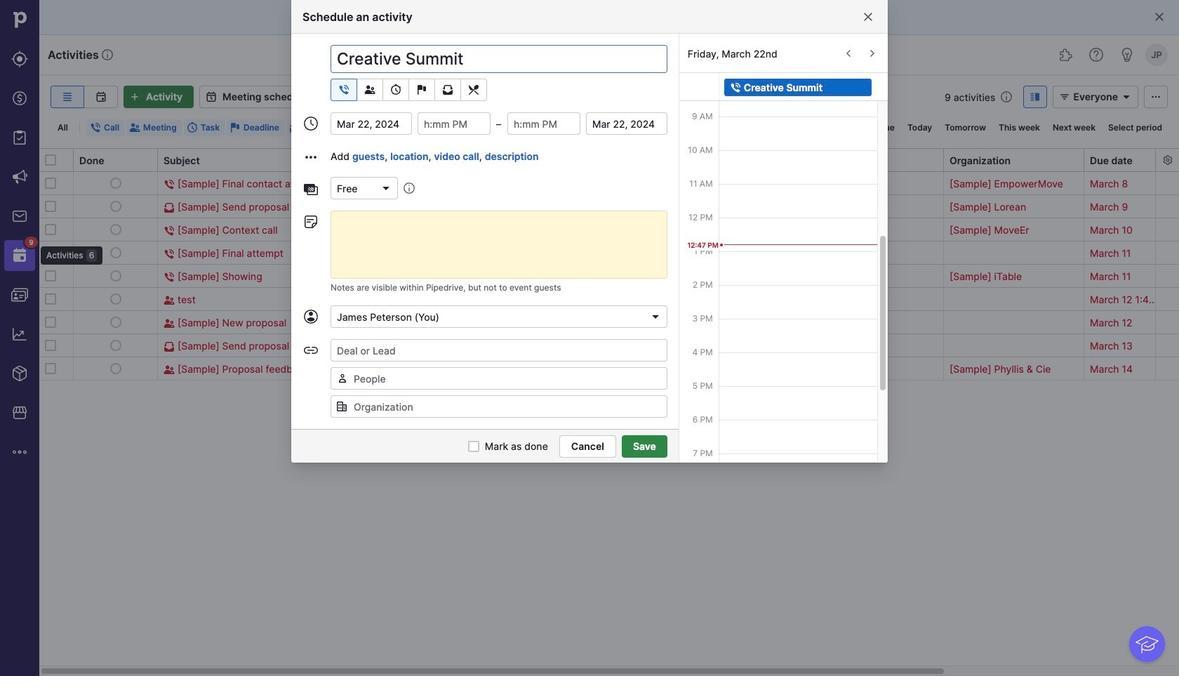 Task type: vqa. For each thing, say whether or not it's contained in the screenshot.
rightmost color primary icon
no



Task type: locate. For each thing, give the bounding box(es) containing it.
color secondary image
[[367, 256, 384, 273], [530, 256, 547, 273], [567, 256, 584, 273]]

None field
[[331, 177, 398, 199], [331, 305, 668, 328], [331, 339, 668, 362], [331, 367, 668, 390], [331, 395, 668, 418], [331, 177, 398, 199], [331, 305, 668, 328]]

previous day image
[[841, 48, 857, 59]]

row
[[39, 172, 1180, 195], [39, 195, 1180, 218], [39, 218, 1180, 242], [39, 241, 1180, 265], [39, 264, 1180, 288], [39, 287, 1180, 311], [39, 310, 1180, 334], [39, 334, 1180, 357], [39, 357, 1180, 381]]

projects image
[[11, 129, 28, 146]]

2 horizontal spatial color secondary image
[[567, 256, 584, 273]]

0 horizontal spatial color secondary image
[[367, 256, 384, 273]]

grid
[[39, 147, 1180, 676]]

9 row from the top
[[39, 357, 1180, 381]]

more image
[[11, 444, 28, 461]]

home image
[[9, 9, 30, 30]]

4 row from the top
[[39, 241, 1180, 265]]

none field people
[[331, 367, 668, 390]]

color primary inverted image down quick add icon
[[730, 82, 741, 93]]

info image
[[404, 183, 415, 194]]

3 row from the top
[[39, 218, 1180, 242]]

insights image
[[11, 326, 28, 343]]

h:mm PM text field
[[508, 112, 581, 135]]

none field 'deal or lead'
[[331, 339, 668, 362]]

None text field
[[586, 112, 668, 135]]

1 row from the top
[[39, 172, 1180, 195]]

None text field
[[331, 112, 412, 135]]

menu item
[[0, 236, 39, 275]]

1 color secondary image from the left
[[367, 256, 384, 273]]

7 row from the top
[[39, 310, 1180, 334]]

color primary inverted image right calendar icon at the left top of page
[[126, 91, 143, 103]]

campaigns image
[[11, 169, 28, 185]]

2 color secondary image from the left
[[530, 256, 547, 273]]

Deal or Lead text field
[[331, 339, 668, 362]]

1 horizontal spatial info image
[[1002, 91, 1013, 103]]

1 horizontal spatial color secondary image
[[530, 256, 547, 273]]

sales inbox image
[[11, 208, 28, 225]]

none field organization
[[331, 395, 668, 418]]

color secondary image
[[1163, 154, 1174, 166], [342, 256, 359, 273], [393, 256, 409, 273], [418, 256, 435, 273], [454, 256, 471, 273], [480, 256, 496, 273], [505, 256, 522, 273]]

0 vertical spatial info image
[[102, 49, 113, 60]]

dialog
[[0, 0, 1180, 676]]

color primary image
[[440, 84, 456, 96], [466, 84, 482, 96], [314, 88, 331, 105], [1119, 91, 1135, 103], [303, 115, 320, 132], [129, 122, 140, 133], [289, 122, 301, 133], [45, 154, 56, 166], [164, 179, 175, 190], [303, 181, 320, 198], [45, 201, 56, 212], [303, 213, 320, 230], [110, 224, 121, 235], [164, 226, 175, 237], [110, 247, 121, 258], [650, 311, 661, 322], [110, 317, 121, 328], [164, 318, 175, 329], [45, 340, 56, 351], [110, 340, 121, 351], [45, 363, 56, 374], [164, 365, 175, 376], [468, 441, 479, 452]]

contacts image
[[11, 287, 28, 303]]

info image up calendar icon at the left top of page
[[102, 49, 113, 60]]

5 row from the top
[[39, 264, 1180, 288]]

info image left open details in full view image
[[1002, 91, 1013, 103]]

sales assistant image
[[1119, 46, 1136, 63]]

color primary inverted image
[[730, 82, 741, 93], [126, 91, 143, 103]]

deals image
[[11, 90, 28, 107]]

menu
[[0, 0, 103, 676]]

info image
[[102, 49, 113, 60], [1002, 91, 1013, 103]]

next day image
[[864, 48, 881, 59]]

color primary image
[[1154, 11, 1166, 22], [336, 84, 353, 96], [362, 84, 378, 96], [388, 84, 404, 96], [414, 84, 430, 96], [203, 91, 220, 103], [1057, 91, 1074, 103], [90, 122, 101, 133], [187, 122, 198, 133], [230, 122, 241, 133], [335, 122, 346, 133], [303, 149, 320, 166], [45, 178, 56, 189], [110, 178, 121, 189], [381, 183, 392, 194], [110, 201, 121, 212], [164, 202, 175, 214], [45, 224, 56, 235], [45, 247, 56, 258], [164, 249, 175, 260], [45, 270, 56, 282], [110, 270, 121, 282], [164, 272, 175, 283], [45, 294, 56, 305], [110, 294, 121, 305], [164, 295, 175, 306], [303, 308, 320, 325], [45, 317, 56, 328], [164, 341, 175, 353], [303, 342, 320, 359], [110, 363, 121, 374], [337, 373, 348, 384], [336, 401, 348, 412]]



Task type: describe. For each thing, give the bounding box(es) containing it.
quick add image
[[733, 46, 750, 63]]

color primary image inside organization field
[[336, 401, 348, 412]]

People text field
[[348, 368, 667, 389]]

knowledge center bot, also known as kc bot is an onboarding assistant that allows you to see the list of onboarding items in one place for quick and easy reference. this improves your in-app experience. image
[[1130, 627, 1166, 662]]

calendar image
[[92, 91, 109, 103]]

1 horizontal spatial color primary inverted image
[[730, 82, 741, 93]]

marketplace image
[[11, 404, 28, 421]]

0 horizontal spatial color primary inverted image
[[126, 91, 143, 103]]

0 horizontal spatial info image
[[102, 49, 113, 60]]

h:mm PM text field
[[418, 112, 491, 135]]

quick help image
[[1088, 46, 1105, 63]]

2 row from the top
[[39, 195, 1180, 218]]

color undefined image
[[11, 247, 28, 264]]

more actions image
[[1148, 91, 1165, 103]]

3 color secondary image from the left
[[567, 256, 584, 273]]

Organization text field
[[331, 395, 668, 418]]

open details in full view image
[[1028, 91, 1045, 103]]

list image
[[59, 91, 76, 103]]

color primary image inside people field
[[337, 373, 348, 384]]

8 row from the top
[[39, 334, 1180, 357]]

leads image
[[11, 51, 28, 67]]

Call text field
[[331, 45, 668, 73]]

products image
[[11, 365, 28, 382]]

6 row from the top
[[39, 287, 1180, 311]]

Search Pipedrive field
[[463, 41, 716, 69]]

close image
[[863, 11, 874, 22]]

1 vertical spatial info image
[[1002, 91, 1013, 103]]



